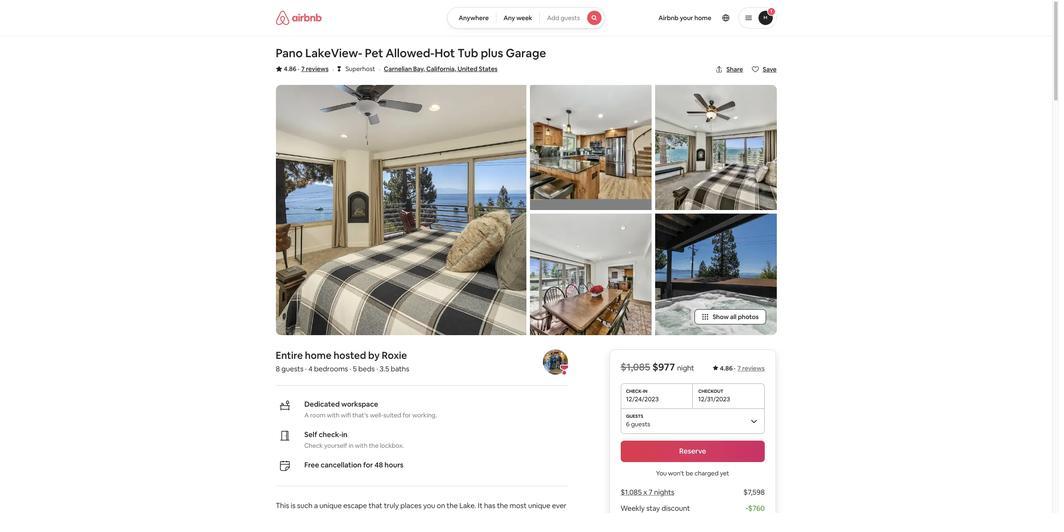 Task type: locate. For each thing, give the bounding box(es) containing it.
pet
[[365, 46, 383, 61]]

the left lockbox.
[[369, 442, 379, 450]]

yet
[[720, 470, 730, 478]]

save button
[[749, 62, 780, 77]]

you won't be charged yet
[[657, 470, 730, 478]]

0 horizontal spatial unique
[[320, 502, 342, 511]]

in
[[342, 430, 348, 440], [349, 442, 354, 450]]

1 vertical spatial 4.86 · 7 reviews
[[720, 365, 765, 373]]

1 horizontal spatial reviews
[[743, 365, 765, 373]]

carnelian
[[384, 65, 412, 73]]

none search field containing anywhere
[[448, 7, 605, 29]]

visiting
[[394, 512, 418, 514]]

home up 4
[[305, 349, 332, 362]]

with
[[327, 412, 340, 420], [355, 442, 368, 450]]

reserve
[[680, 447, 707, 456]]

working.
[[412, 412, 437, 420]]

0 vertical spatial guests
[[561, 14, 580, 22]]

guests
[[561, 14, 580, 22], [282, 365, 304, 374], [631, 421, 651, 429]]

0 horizontal spatial 7 reviews button
[[301, 64, 329, 73]]

such
[[297, 502, 313, 511]]

with left wifi
[[327, 412, 340, 420]]

wifi
[[341, 412, 351, 420]]

superhost
[[346, 65, 375, 73]]

4.86 up the "12/31/2023"
[[720, 365, 733, 373]]

any
[[504, 14, 515, 22]]

1 unique from the left
[[320, 502, 342, 511]]

for inside dedicated workspace a room with wifi that's well-suited for working.
[[403, 412, 411, 420]]

that
[[369, 502, 382, 511]]

with up free cancellation for 48 hours
[[355, 442, 368, 450]]

is up changing
[[291, 502, 296, 511]]

0 vertical spatial home
[[695, 14, 712, 22]]

8
[[276, 365, 280, 374]]

4.86
[[284, 65, 297, 73], [720, 365, 733, 373]]

garage
[[506, 46, 546, 61]]

unique up "lake"
[[528, 502, 551, 511]]

unique up one
[[320, 502, 342, 511]]

0 vertical spatial in
[[342, 430, 348, 440]]

6
[[626, 421, 630, 429]]

for right suited
[[403, 412, 411, 420]]

entire home hosted by roxie 8 guests · 4 bedrooms · 5 beds · 3.5 baths
[[276, 349, 409, 374]]

in right yourself
[[349, 442, 354, 450]]

escape
[[343, 502, 367, 511]]

this
[[276, 502, 289, 511]]

airbnb your home link
[[653, 9, 717, 27]]

guests for 6 guests
[[631, 421, 651, 429]]

for left 48
[[363, 461, 373, 470]]

1 vertical spatial with
[[355, 442, 368, 450]]

$1,085 left $977
[[621, 361, 651, 374]]

$1,085 left x
[[621, 488, 642, 498]]

7 for the bottom 7 reviews button
[[738, 365, 741, 373]]

a
[[314, 502, 318, 511], [487, 512, 490, 514]]

1 vertical spatial is
[[480, 512, 485, 514]]

0 vertical spatial $1,085
[[621, 361, 651, 374]]

1 horizontal spatial with
[[355, 442, 368, 450]]

0 horizontal spatial a
[[314, 502, 318, 511]]

1 horizontal spatial 7 reviews button
[[738, 365, 765, 373]]

a down 'has'
[[487, 512, 490, 514]]

1 horizontal spatial home
[[695, 14, 712, 22]]

0 horizontal spatial guests
[[282, 365, 304, 374]]

1 vertical spatial for
[[363, 461, 373, 470]]

is
[[291, 502, 296, 511], [480, 512, 485, 514]]

0 vertical spatial is
[[291, 502, 296, 511]]

on
[[437, 502, 445, 511]]

photos
[[738, 313, 759, 321]]

home
[[695, 14, 712, 22], [305, 349, 332, 362]]

None search field
[[448, 7, 605, 29]]

in up yourself
[[342, 430, 348, 440]]

3.5
[[380, 365, 389, 374]]

0 vertical spatial reviews
[[306, 65, 329, 73]]

4
[[308, 365, 313, 374]]

0 vertical spatial for
[[403, 412, 411, 420]]

7 reviews button
[[301, 64, 329, 73], [738, 365, 765, 373]]

profile element
[[616, 0, 777, 36]]

guests inside add guests "button"
[[561, 14, 580, 22]]

1 horizontal spatial for
[[403, 412, 411, 420]]

guests for add guests
[[561, 14, 580, 22]]

unique
[[320, 502, 342, 511], [528, 502, 551, 511]]

lake.
[[460, 502, 477, 511]]

check
[[304, 442, 323, 450]]

󰀃
[[338, 64, 341, 73]]

guests right the 6
[[631, 421, 651, 429]]

$7,598
[[744, 488, 765, 498]]

1 horizontal spatial unique
[[528, 502, 551, 511]]

the
[[369, 442, 379, 450], [447, 502, 458, 511], [497, 502, 508, 511], [517, 512, 528, 514]]

7 for topmost 7 reviews button
[[301, 65, 305, 73]]

1 $1,085 from the top
[[621, 361, 651, 374]]

1 vertical spatial a
[[487, 512, 490, 514]]

$1,085 for $977
[[621, 361, 651, 374]]

1 horizontal spatial 7
[[649, 488, 653, 498]]

well-
[[370, 412, 384, 420]]

by roxie
[[368, 349, 407, 362]]

0 horizontal spatial home
[[305, 349, 332, 362]]

1
[[771, 9, 773, 14]]

1 horizontal spatial guests
[[561, 14, 580, 22]]

guests right add
[[561, 14, 580, 22]]

6 guests button
[[621, 409, 765, 434]]

guests inside entire home hosted by roxie 8 guests · 4 bedrooms · 5 beds · 3.5 baths
[[282, 365, 304, 374]]

0 horizontal spatial with
[[327, 412, 340, 420]]

tahoe.
[[436, 512, 458, 514]]

for
[[403, 412, 411, 420], [363, 461, 373, 470]]

add guests
[[547, 14, 580, 22]]

1 vertical spatial home
[[305, 349, 332, 362]]

2 vertical spatial guests
[[631, 421, 651, 429]]

show all photos button
[[695, 310, 766, 325]]

a
[[304, 412, 309, 420]]

1 horizontal spatial in
[[349, 442, 354, 450]]

0 horizontal spatial 4.86
[[284, 65, 297, 73]]

with inside self check-in check yourself in with the lockbox.
[[355, 442, 368, 450]]

most
[[510, 502, 527, 511]]

·
[[298, 65, 300, 73], [332, 65, 334, 74], [379, 65, 380, 74], [305, 365, 307, 374], [350, 365, 351, 374], [376, 365, 378, 374], [735, 365, 736, 373]]

0 horizontal spatial 7
[[301, 65, 305, 73]]

1 vertical spatial guests
[[282, 365, 304, 374]]

0 vertical spatial 7
[[301, 65, 305, 73]]

1 horizontal spatial is
[[480, 512, 485, 514]]

pano lakeview- pet allowed-hot tub plus garage image 4 image
[[655, 85, 777, 210]]

workspace
[[341, 400, 378, 409]]

views
[[308, 512, 326, 514]]

bedrooms
[[314, 365, 348, 374]]

1 vertical spatial 7
[[738, 365, 741, 373]]

2 $1,085 from the top
[[621, 488, 642, 498]]

view
[[492, 512, 507, 514]]

pano lakeview- pet allowed-hot tub plus garage image 3 image
[[530, 214, 652, 336]]

show
[[713, 313, 729, 321]]

0 horizontal spatial 4.86 · 7 reviews
[[284, 65, 329, 73]]

places
[[401, 502, 422, 511]]

4.86 · 7 reviews up the "12/31/2023"
[[720, 365, 765, 373]]

changing
[[276, 512, 306, 514]]

home right your
[[695, 14, 712, 22]]

1 vertical spatial reviews
[[743, 365, 765, 373]]

2 vertical spatial 7
[[649, 488, 653, 498]]

x
[[644, 488, 648, 498]]

12/31/2023
[[699, 396, 731, 404]]

be
[[686, 470, 694, 478]]

entire
[[276, 349, 303, 362]]

the down most
[[517, 512, 528, 514]]

add
[[547, 14, 559, 22]]

pano
[[276, 46, 303, 61]]

2 horizontal spatial guests
[[631, 421, 651, 429]]

0 vertical spatial with
[[327, 412, 340, 420]]

airbnb your home
[[659, 14, 712, 22]]

self check-in check yourself in with the lockbox.
[[304, 430, 404, 450]]

guests down entire
[[282, 365, 304, 374]]

a up the views
[[314, 502, 318, 511]]

united
[[458, 65, 478, 73]]

1 vertical spatial $1,085
[[621, 488, 642, 498]]

lake
[[419, 512, 434, 514]]

4.86 down pano
[[284, 65, 297, 73]]

is down it
[[480, 512, 485, 514]]

roxie is a superhost. learn more about roxie. image
[[543, 350, 568, 375], [543, 350, 568, 375]]

1 horizontal spatial 4.86 · 7 reviews
[[720, 365, 765, 373]]

4.86 · 7 reviews down pano
[[284, 65, 329, 73]]

guests inside 6 guests dropdown button
[[631, 421, 651, 429]]

hours
[[385, 461, 404, 470]]

beds
[[359, 365, 375, 374]]

1 vertical spatial 4.86
[[720, 365, 733, 373]]

6 guests
[[626, 421, 651, 429]]

free
[[304, 461, 319, 470]]

2 horizontal spatial 7
[[738, 365, 741, 373]]



Task type: vqa. For each thing, say whether or not it's contained in the screenshot.
devices
no



Task type: describe. For each thing, give the bounding box(es) containing it.
pano lakeview- pet allowed-hot tub plus garage image 2 image
[[530, 85, 652, 210]]

ever
[[552, 502, 567, 511]]

1 horizontal spatial a
[[487, 512, 490, 514]]

pano lakeview- pet allowed-hot tub plus garage image 1 image
[[276, 85, 526, 336]]

pano lakeview- pet allowed-hot tub plus garage
[[276, 46, 546, 61]]

1 vertical spatial in
[[349, 442, 354, 450]]

0 horizontal spatial reviews
[[306, 65, 329, 73]]

48
[[375, 461, 383, 470]]

any week
[[504, 14, 533, 22]]

anywhere button
[[448, 7, 497, 29]]

check-
[[319, 430, 342, 440]]

you
[[423, 502, 435, 511]]

home inside entire home hosted by roxie 8 guests · 4 bedrooms · 5 beds · 3.5 baths
[[305, 349, 332, 362]]

0 horizontal spatial for
[[363, 461, 373, 470]]

has
[[484, 502, 496, 511]]

5
[[353, 365, 357, 374]]

1 horizontal spatial 4.86
[[720, 365, 733, 373]]

plus
[[481, 46, 503, 61]]

self
[[304, 430, 317, 440]]

free cancellation for 48 hours
[[304, 461, 404, 470]]

share
[[727, 65, 743, 73]]

$977
[[653, 361, 675, 374]]

$1,085 $977 night
[[621, 361, 695, 374]]

lake
[[530, 512, 543, 514]]

1 button
[[738, 7, 777, 29]]

carnelian bay, california, united states button
[[384, 64, 498, 74]]

0 vertical spatial 7 reviews button
[[301, 64, 329, 73]]

week
[[517, 14, 533, 22]]

there
[[459, 512, 479, 514]]

of
[[509, 512, 516, 514]]

any week button
[[496, 7, 540, 29]]

it
[[478, 502, 483, 511]]

bay,
[[413, 65, 425, 73]]

cancellation
[[321, 461, 362, 470]]

pano lakeview- pet allowed-hot tub plus garage image 5 image
[[655, 214, 777, 336]]

when
[[375, 512, 393, 514]]

dedicated workspace a room with wifi that's well-suited for working.
[[304, 400, 437, 420]]

airbnb
[[659, 14, 679, 22]]

states
[[479, 65, 498, 73]]

0 vertical spatial 4.86 · 7 reviews
[[284, 65, 329, 73]]

tub
[[458, 46, 478, 61]]

truly
[[384, 502, 399, 511]]

all
[[730, 313, 737, 321]]

room
[[310, 412, 326, 420]]

with inside dedicated workspace a room with wifi that's well-suited for working.
[[327, 412, 340, 420]]

2 unique from the left
[[528, 502, 551, 511]]

$1,085 x 7 nights button
[[621, 488, 675, 498]]

nights
[[655, 488, 675, 498]]

lakeview-
[[305, 46, 362, 61]]

reserve button
[[621, 441, 765, 463]]

this is such a unique escape that truly places you on the lake. it has the most unique ever changing views one could get when visiting lake tahoe. there is a view of the lake fro
[[276, 502, 568, 514]]

save
[[763, 65, 777, 73]]

you
[[657, 470, 667, 478]]

1 vertical spatial 7 reviews button
[[738, 365, 765, 373]]

allowed-
[[386, 46, 435, 61]]

the up tahoe.
[[447, 502, 458, 511]]

0 vertical spatial 4.86
[[284, 65, 297, 73]]

won't
[[669, 470, 685, 478]]

the inside self check-in check yourself in with the lockbox.
[[369, 442, 379, 450]]

lockbox.
[[380, 442, 404, 450]]

suited
[[384, 412, 401, 420]]

0 horizontal spatial is
[[291, 502, 296, 511]]

get
[[362, 512, 373, 514]]

$1,085 for x
[[621, 488, 642, 498]]

that's
[[352, 412, 369, 420]]

· carnelian bay, california, united states
[[379, 65, 498, 74]]

0 vertical spatial a
[[314, 502, 318, 511]]

hot
[[435, 46, 455, 61]]

baths
[[391, 365, 409, 374]]

home inside profile element
[[695, 14, 712, 22]]

share button
[[712, 62, 747, 77]]

0 horizontal spatial in
[[342, 430, 348, 440]]

hosted
[[334, 349, 366, 362]]

dedicated
[[304, 400, 340, 409]]

yourself
[[324, 442, 347, 450]]

california,
[[426, 65, 456, 73]]

show all photos
[[713, 313, 759, 321]]

could
[[342, 512, 360, 514]]

charged
[[695, 470, 719, 478]]

12/24/2023
[[626, 396, 659, 404]]

the up 'view'
[[497, 502, 508, 511]]



